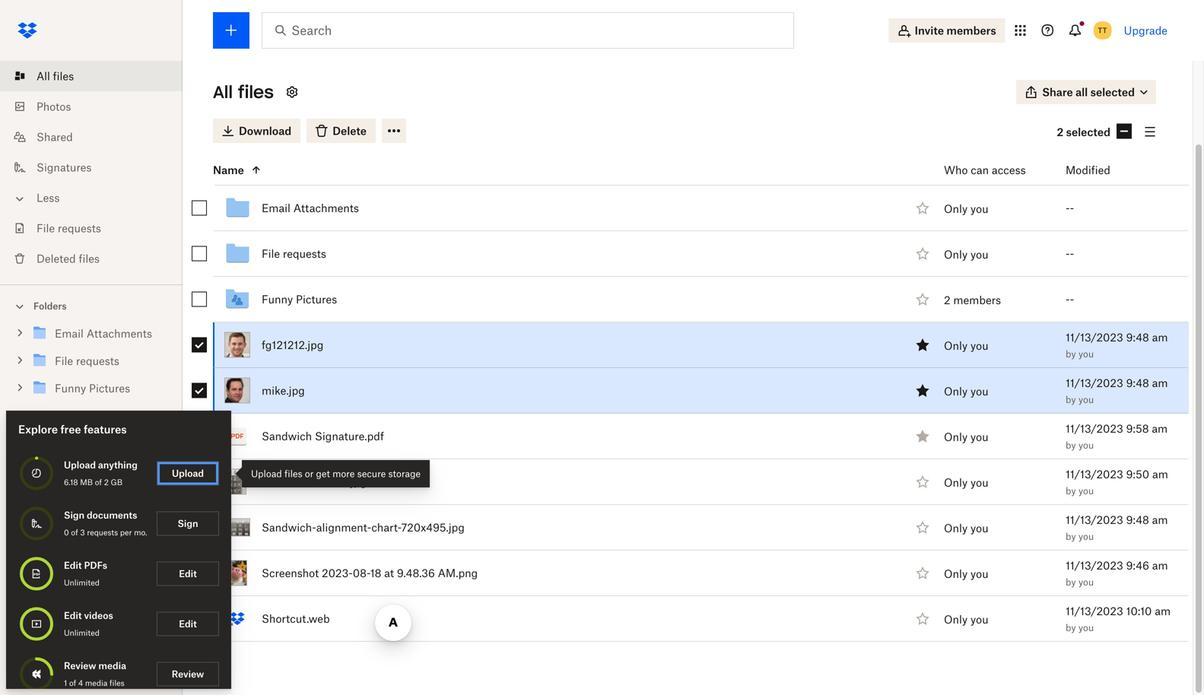Task type: locate. For each thing, give the bounding box(es) containing it.
6 only from the top
[[944, 476, 968, 489]]

0 vertical spatial 9:48
[[1127, 331, 1150, 344]]

name shortcut.web, modified 11/13/2023 10:10 am, element
[[180, 597, 1189, 642]]

2 vertical spatial requests
[[87, 528, 118, 538]]

3 only you from the top
[[944, 339, 989, 352]]

all files
[[37, 70, 74, 83], [213, 81, 274, 103]]

only inside name sandwich turned.jpg, modified 11/13/2023 9:50 am, element
[[944, 476, 968, 489]]

features
[[84, 423, 127, 436], [92, 656, 123, 666]]

3 -- from the top
[[1066, 293, 1074, 306]]

2 unlimited from the top
[[64, 628, 100, 638]]

group
[[0, 317, 183, 414]]

4 only you from the top
[[944, 385, 989, 398]]

of inside explore free features 6.18 mb of 2 gb
[[77, 670, 84, 679]]

/shortcut.web image
[[225, 607, 250, 631]]

4
[[78, 679, 83, 688]]

edit button
[[157, 562, 219, 586], [157, 612, 219, 636]]

7 only you from the top
[[944, 522, 989, 535]]

explore free features menu
[[6, 411, 231, 695]]

screenshot 2023-08-18 at 9.48.36 am.png
[[262, 567, 478, 580]]

gb
[[111, 478, 123, 487], [92, 670, 104, 679]]

free for explore free features 6.18 mb of 2 gb
[[76, 656, 91, 666]]

3 11/13/2023 from the top
[[1066, 422, 1124, 435]]

add to starred image
[[914, 199, 932, 217], [914, 290, 932, 309], [914, 473, 932, 491], [914, 519, 932, 537]]

by inside name sandwich-alignment-chart-720x495.jpg, modified 11/13/2023 9:48 am, element
[[1066, 531, 1076, 543]]

11/13/2023 inside 11/13/2023 9:58 am by you
[[1066, 422, 1124, 435]]

am inside 11/13/2023 9:58 am by you
[[1152, 422, 1168, 435]]

only you button
[[944, 200, 989, 217], [944, 246, 989, 263], [944, 337, 989, 354], [944, 383, 989, 400], [944, 429, 989, 445], [944, 474, 989, 491], [944, 520, 989, 537], [944, 566, 989, 582], [944, 611, 989, 628]]

file requests link up funny pictures at the top of the page
[[262, 245, 326, 263]]

-- inside the name file requests, modified 12/14/2023 4:10 pm, element
[[1066, 247, 1074, 260]]

name mike.jpg, modified 11/13/2023 9:48 am, element
[[180, 368, 1189, 414]]

1 only you from the top
[[944, 202, 989, 215]]

folders button
[[0, 294, 183, 317]]

by inside name mike.jpg, modified 11/13/2023 9:48 am, element
[[1066, 394, 1076, 406]]

am inside 11/13/2023 9:46 am by you
[[1153, 559, 1168, 572]]

fg121212.jpg link
[[262, 336, 324, 354]]

mb left the 4
[[62, 670, 75, 679]]

am inside 11/13/2023 9:50 am by you
[[1153, 468, 1169, 481]]

10:10
[[1127, 605, 1152, 618]]

0 vertical spatial sandwich
[[262, 430, 312, 443]]

11/13/2023 9:48 am by you inside name sandwich-alignment-chart-720x495.jpg, modified 11/13/2023 9:48 am, element
[[1066, 514, 1168, 543]]

am for sandwich turned.jpg
[[1153, 468, 1169, 481]]

3 11/13/2023 9:48 am by you from the top
[[1066, 514, 1168, 543]]

sandwich up sandwich-
[[262, 476, 312, 488]]

3 only from the top
[[944, 339, 968, 352]]

explore free features 6.18 mb of 2 gb
[[46, 656, 123, 679]]

only you button inside the name file requests, modified 12/14/2023 4:10 pm, element
[[944, 246, 989, 263]]

remove from starred image inside name mike.jpg, modified 11/13/2023 9:48 am, element
[[914, 382, 932, 400]]

only inside name screenshot 2023-08-18 at 9.48.36 am.png, modified 11/13/2023 9:46 am, element
[[944, 568, 968, 580]]

/sandwich turned.jpg image
[[228, 469, 247, 495]]

unlimited inside edit videos unlimited
[[64, 628, 100, 638]]

by for sandwich turned.jpg
[[1066, 485, 1076, 497]]

1 horizontal spatial sign
[[178, 518, 198, 530]]

edit button for edit pdfs
[[157, 562, 219, 586]]

4 11/13/2023 from the top
[[1066, 468, 1124, 481]]

you inside 11/13/2023 9:50 am by you
[[1079, 485, 1094, 497]]

attachments
[[294, 202, 359, 215]]

0 horizontal spatial all files
[[37, 70, 74, 83]]

sandwich for sandwich signature.pdf
[[262, 430, 312, 443]]

sign inside button
[[178, 518, 198, 530]]

1 vertical spatial file requests
[[262, 247, 326, 260]]

of inside review media 1 of 4 media files
[[69, 679, 76, 688]]

9.48.36
[[397, 567, 435, 580]]

9 only from the top
[[944, 613, 968, 626]]

7 only you button from the top
[[944, 520, 989, 537]]

6.18
[[64, 478, 78, 487], [46, 670, 60, 679]]

9:48 for fg121212.jpg
[[1127, 331, 1150, 344]]

1 vertical spatial sandwich
[[262, 476, 312, 488]]

members
[[954, 294, 1001, 307]]

1 11/13/2023 from the top
[[1066, 331, 1124, 344]]

remove from starred image for 11/13/2023 9:58 am
[[914, 427, 932, 446]]

requests up funny pictures at the top of the page
[[283, 247, 326, 260]]

unlimited inside edit pdfs unlimited
[[64, 578, 100, 588]]

1 vertical spatial 11/13/2023 9:48 am by you
[[1066, 377, 1168, 406]]

sandwich down mike.jpg link
[[262, 430, 312, 443]]

gb inside explore free features 6.18 mb of 2 gb
[[92, 670, 104, 679]]

unlimited for videos
[[64, 628, 100, 638]]

1 add to starred image from the top
[[914, 245, 932, 263]]

screenshot 2023-08-18 at 9.48.36 am.png link
[[262, 564, 478, 582]]

mb up documents
[[80, 478, 93, 487]]

1 horizontal spatial file
[[262, 247, 280, 260]]

features inside explore free features 6.18 mb of 2 gb
[[92, 656, 123, 666]]

1 remove from starred image from the top
[[914, 382, 932, 400]]

1 horizontal spatial 6.18
[[64, 478, 78, 487]]

review
[[64, 660, 96, 672], [172, 669, 204, 680]]

0 horizontal spatial all
[[37, 70, 50, 83]]

requests
[[58, 222, 101, 235], [283, 247, 326, 260], [87, 528, 118, 538]]

1 vertical spatial requests
[[283, 247, 326, 260]]

upload anything 6.18 mb of 2 gb
[[64, 460, 138, 487]]

free
[[60, 423, 81, 436], [76, 656, 91, 666]]

3 by from the top
[[1066, 440, 1076, 451]]

unlimited down videos
[[64, 628, 100, 638]]

1 11/13/2023 9:48 am by you from the top
[[1066, 331, 1168, 360]]

only you inside name sandwich signature.pdf, modified 11/13/2023 9:58 am, element
[[944, 431, 989, 444]]

2 -- from the top
[[1066, 247, 1074, 260]]

2 only you button from the top
[[944, 246, 989, 263]]

8 only you from the top
[[944, 568, 989, 580]]

3 add to starred image from the top
[[914, 610, 932, 628]]

sandwich for sandwich turned.jpg
[[262, 476, 312, 488]]

9 only you button from the top
[[944, 611, 989, 628]]

screenshot
[[262, 567, 319, 580]]

all files inside list item
[[37, 70, 74, 83]]

0 vertical spatial unlimited
[[64, 578, 100, 588]]

file
[[37, 222, 55, 235], [262, 247, 280, 260]]

3 add to starred image from the top
[[914, 473, 932, 491]]

upload down explore free features
[[64, 460, 96, 471]]

2
[[1057, 126, 1064, 138], [944, 294, 951, 307], [104, 478, 109, 487], [86, 670, 90, 679]]

1 horizontal spatial review
[[172, 669, 204, 680]]

sandwich turned.jpg
[[262, 476, 367, 488]]

0 vertical spatial mb
[[80, 478, 93, 487]]

you inside 11/13/2023 10:10 am by you
[[1079, 622, 1094, 634]]

1 horizontal spatial file requests
[[262, 247, 326, 260]]

6 by from the top
[[1066, 577, 1076, 588]]

list
[[0, 52, 183, 285]]

sign up 0 in the bottom left of the page
[[64, 510, 85, 521]]

6.18 left 1
[[46, 670, 60, 679]]

1 add to starred image from the top
[[914, 199, 932, 217]]

-- inside name funny pictures, modified 11/13/2023 10:13 am, element
[[1066, 293, 1074, 306]]

5 only you from the top
[[944, 431, 989, 444]]

only you button inside name sandwich turned.jpg, modified 11/13/2023 9:50 am, element
[[944, 474, 989, 491]]

11/13/2023 for fg121212.jpg
[[1066, 331, 1124, 344]]

am for sandwich-alignment-chart-720x495.jpg
[[1152, 514, 1168, 527]]

11/13/2023 inside 11/13/2023 10:10 am by you
[[1066, 605, 1124, 618]]

6 11/13/2023 from the top
[[1066, 559, 1124, 572]]

turned.jpg
[[315, 476, 367, 488]]

1 by from the top
[[1066, 348, 1076, 360]]

only inside name email attachments, modified 11/13/2023 10:24 am, element
[[944, 202, 968, 215]]

720x495.jpg
[[401, 521, 465, 534]]

-- for requests
[[1066, 247, 1074, 260]]

8 only you button from the top
[[944, 566, 989, 582]]

gb inside upload anything 6.18 mb of 2 gb
[[111, 478, 123, 487]]

only you inside name fg121212.jpg, modified 11/13/2023 9:48 am, element
[[944, 339, 989, 352]]

explore inside menu
[[18, 423, 58, 436]]

4 only you button from the top
[[944, 383, 989, 400]]

1 vertical spatial remove from starred image
[[914, 427, 932, 446]]

4 only from the top
[[944, 385, 968, 398]]

0 vertical spatial free
[[60, 423, 81, 436]]

11/13/2023 9:48 am by you
[[1066, 331, 1168, 360], [1066, 377, 1168, 406], [1066, 514, 1168, 543]]

0 vertical spatial explore
[[18, 423, 58, 436]]

4 add to starred image from the top
[[914, 519, 932, 537]]

table
[[180, 155, 1189, 642]]

0 horizontal spatial file requests
[[37, 222, 101, 235]]

edit
[[64, 560, 82, 571], [179, 568, 197, 580], [64, 610, 82, 622], [179, 619, 197, 630]]

9:48
[[1127, 331, 1150, 344], [1127, 377, 1150, 390], [1127, 514, 1150, 527]]

2 sandwich from the top
[[262, 476, 312, 488]]

deleted files link
[[12, 243, 183, 274]]

only you for 2023-
[[944, 568, 989, 580]]

only inside the name file requests, modified 12/14/2023 4:10 pm, element
[[944, 248, 968, 261]]

0 vertical spatial edit button
[[157, 562, 219, 586]]

less image
[[12, 191, 27, 207]]

media down edit videos unlimited
[[98, 660, 126, 672]]

media right the 4
[[85, 679, 107, 688]]

11/13/2023 9:58 am by you
[[1066, 422, 1168, 451]]

11/13/2023 9:48 am by you for fg121212.jpg
[[1066, 331, 1168, 360]]

2 9:48 from the top
[[1127, 377, 1150, 390]]

2 left members at right top
[[944, 294, 951, 307]]

of inside upload anything 6.18 mb of 2 gb
[[95, 478, 102, 487]]

quota usage element for review media
[[18, 656, 55, 693]]

quota usage element
[[18, 455, 55, 492], [18, 506, 55, 542], [18, 556, 55, 592], [18, 606, 55, 643], [15, 656, 40, 680], [18, 656, 55, 693]]

by for sandwich-alignment-chart-720x495.jpg
[[1066, 531, 1076, 543]]

edit left /shortcut.web image
[[179, 619, 197, 630]]

0 horizontal spatial gb
[[92, 670, 104, 679]]

only you inside name screenshot 2023-08-18 at 9.48.36 am.png, modified 11/13/2023 9:46 am, element
[[944, 568, 989, 580]]

add to starred image for 11/13/2023 10:10 am
[[914, 610, 932, 628]]

only for signature.pdf
[[944, 431, 968, 444]]

add to starred image for sandwich turned.jpg
[[914, 473, 932, 491]]

unlimited for pdfs
[[64, 578, 100, 588]]

9:48 inside name mike.jpg, modified 11/13/2023 9:48 am, element
[[1127, 377, 1150, 390]]

11/13/2023 9:48 am by you inside name fg121212.jpg, modified 11/13/2023 9:48 am, element
[[1066, 331, 1168, 360]]

11/13/2023 9:46 am by you
[[1066, 559, 1168, 588]]

2023-
[[322, 567, 353, 580]]

upload inside button
[[172, 468, 204, 479]]

1 unlimited from the top
[[64, 578, 100, 588]]

add to starred image inside name email attachments, modified 11/13/2023 10:24 am, element
[[914, 199, 932, 217]]

file down the less
[[37, 222, 55, 235]]

1 vertical spatial free
[[76, 656, 91, 666]]

am
[[1152, 331, 1168, 344], [1152, 377, 1168, 390], [1152, 422, 1168, 435], [1153, 468, 1169, 481], [1152, 514, 1168, 527], [1153, 559, 1168, 572], [1155, 605, 1171, 618]]

name sandwich-alignment-chart-720x495.jpg, modified 11/13/2023 9:48 am, element
[[180, 505, 1189, 551]]

2 only you from the top
[[944, 248, 989, 261]]

free inside menu
[[60, 423, 81, 436]]

0 vertical spatial gb
[[111, 478, 123, 487]]

file requests link up deleted files
[[12, 213, 183, 243]]

2 edit button from the top
[[157, 612, 219, 636]]

0 vertical spatial file
[[37, 222, 55, 235]]

only you inside name sandwich-alignment-chart-720x495.jpg, modified 11/13/2023 9:48 am, element
[[944, 522, 989, 535]]

only for alignment-
[[944, 522, 968, 535]]

0 vertical spatial media
[[98, 660, 126, 672]]

0 vertical spatial remove from starred image
[[914, 382, 932, 400]]

funny pictures link
[[262, 290, 337, 309]]

2 only from the top
[[944, 248, 968, 261]]

4 by from the top
[[1066, 485, 1076, 497]]

1 vertical spatial file requests link
[[262, 245, 326, 263]]

edit inside edit videos unlimited
[[64, 610, 82, 622]]

name email attachments, modified 11/13/2023 10:24 am, element
[[180, 186, 1189, 231]]

11/13/2023 inside 11/13/2023 9:50 am by you
[[1066, 468, 1124, 481]]

11/13/2023 for mike.jpg
[[1066, 377, 1124, 390]]

file down email
[[262, 247, 280, 260]]

add to starred image for sandwich-alignment-chart-720x495.jpg
[[914, 519, 932, 537]]

only you button inside name sandwich signature.pdf, modified 11/13/2023 9:58 am, element
[[944, 429, 989, 445]]

/sandwich alignment chart 720x495.jpg image
[[224, 519, 250, 537]]

by
[[1066, 348, 1076, 360], [1066, 394, 1076, 406], [1066, 440, 1076, 451], [1066, 485, 1076, 497], [1066, 531, 1076, 543], [1066, 577, 1076, 588], [1066, 622, 1076, 634]]

0 vertical spatial 6.18
[[64, 478, 78, 487]]

only you
[[944, 202, 989, 215], [944, 248, 989, 261], [944, 339, 989, 352], [944, 385, 989, 398], [944, 431, 989, 444], [944, 476, 989, 489], [944, 522, 989, 535], [944, 568, 989, 580], [944, 613, 989, 626]]

shared
[[37, 130, 73, 143]]

2 add to starred image from the top
[[914, 564, 932, 582]]

1 horizontal spatial mb
[[80, 478, 93, 487]]

only for attachments
[[944, 202, 968, 215]]

gb down anything
[[111, 478, 123, 487]]

am for fg121212.jpg
[[1152, 331, 1168, 344]]

2 add to starred image from the top
[[914, 290, 932, 309]]

6.18 inside explore free features 6.18 mb of 2 gb
[[46, 670, 60, 679]]

0
[[64, 528, 69, 538]]

fg121212.jpg
[[262, 339, 324, 352]]

0 vertical spatial 11/13/2023 9:48 am by you
[[1066, 331, 1168, 360]]

sandwich
[[262, 430, 312, 443], [262, 476, 312, 488]]

sign
[[64, 510, 85, 521], [178, 518, 198, 530]]

1 vertical spatial mb
[[62, 670, 75, 679]]

requests down documents
[[87, 528, 118, 538]]

only you button inside name screenshot 2023-08-18 at 9.48.36 am.png, modified 11/13/2023 9:46 am, element
[[944, 566, 989, 582]]

edit left pdfs
[[64, 560, 82, 571]]

only you button inside name sandwich-alignment-chart-720x495.jpg, modified 11/13/2023 9:48 am, element
[[944, 520, 989, 537]]

email attachments
[[262, 202, 359, 215]]

0 horizontal spatial sign
[[64, 510, 85, 521]]

all files list item
[[0, 61, 183, 91]]

requests inside sign documents 0 of 3 requests per mo.
[[87, 528, 118, 538]]

am for mike.jpg
[[1152, 377, 1168, 390]]

by for screenshot 2023-08-18 at 9.48.36 am.png
[[1066, 577, 1076, 588]]

6 only you button from the top
[[944, 474, 989, 491]]

2 by from the top
[[1066, 394, 1076, 406]]

3 9:48 from the top
[[1127, 514, 1150, 527]]

2 vertical spatial add to starred image
[[914, 610, 932, 628]]

features up anything
[[84, 423, 127, 436]]

7 11/13/2023 from the top
[[1066, 605, 1124, 618]]

only you inside name email attachments, modified 11/13/2023 10:24 am, element
[[944, 202, 989, 215]]

0 horizontal spatial upload
[[64, 460, 96, 471]]

gb right the 4
[[92, 670, 104, 679]]

1 vertical spatial 6.18
[[46, 670, 60, 679]]

1 vertical spatial 9:48
[[1127, 377, 1150, 390]]

upgrade link
[[1124, 24, 1168, 37]]

only you inside name mike.jpg, modified 11/13/2023 9:48 am, element
[[944, 385, 989, 398]]

explore inside explore free features 6.18 mb of 2 gb
[[46, 656, 74, 666]]

5 only you button from the top
[[944, 429, 989, 445]]

2 11/13/2023 9:48 am by you from the top
[[1066, 377, 1168, 406]]

1 9:48 from the top
[[1127, 331, 1150, 344]]

file requests
[[37, 222, 101, 235], [262, 247, 326, 260]]

remove from starred image inside name sandwich signature.pdf, modified 11/13/2023 9:58 am, element
[[914, 427, 932, 446]]

explore
[[18, 423, 58, 436], [46, 656, 74, 666]]

0 vertical spatial file requests link
[[12, 213, 183, 243]]

only you inside the name file requests, modified 12/14/2023 4:10 pm, element
[[944, 248, 989, 261]]

0 horizontal spatial mb
[[62, 670, 75, 679]]

edit button left /shortcut.web image
[[157, 612, 219, 636]]

free up upload anything 6.18 mb of 2 gb
[[60, 423, 81, 436]]

unlimited down pdfs
[[64, 578, 100, 588]]

1 vertical spatial explore
[[46, 656, 74, 666]]

5 only from the top
[[944, 431, 968, 444]]

7 by from the top
[[1066, 622, 1076, 634]]

only you button inside name shortcut.web, modified 11/13/2023 10:10 am, element
[[944, 611, 989, 628]]

only for requests
[[944, 248, 968, 261]]

2 vertical spatial --
[[1066, 293, 1074, 306]]

3 only you button from the top
[[944, 337, 989, 354]]

1 vertical spatial unlimited
[[64, 628, 100, 638]]

sign inside sign documents 0 of 3 requests per mo.
[[64, 510, 85, 521]]

0 vertical spatial --
[[1066, 202, 1074, 215]]

1 vertical spatial edit button
[[157, 612, 219, 636]]

1 horizontal spatial gb
[[111, 478, 123, 487]]

0 horizontal spatial file requests link
[[12, 213, 183, 243]]

videos
[[84, 610, 113, 622]]

you
[[971, 202, 989, 215], [971, 248, 989, 261], [971, 339, 989, 352], [1079, 348, 1094, 360], [971, 385, 989, 398], [1079, 394, 1094, 406], [971, 431, 989, 444], [1079, 440, 1094, 451], [971, 476, 989, 489], [1079, 485, 1094, 497], [971, 522, 989, 535], [1079, 531, 1094, 543], [971, 568, 989, 580], [1079, 577, 1094, 588], [971, 613, 989, 626], [1079, 622, 1094, 634]]

remove from starred image for 11/13/2023 9:48 am
[[914, 382, 932, 400]]

1 vertical spatial file
[[262, 247, 280, 260]]

1 -- from the top
[[1066, 202, 1074, 215]]

upload left the /sandwich turned.jpg icon
[[172, 468, 204, 479]]

upload inside upload anything 6.18 mb of 2 gb
[[64, 460, 96, 471]]

2 vertical spatial 9:48
[[1127, 514, 1150, 527]]

1 horizontal spatial upload
[[172, 468, 204, 479]]

quota usage element for edit videos
[[18, 606, 55, 643]]

6 only you from the top
[[944, 476, 989, 489]]

11/13/2023
[[1066, 331, 1124, 344], [1066, 377, 1124, 390], [1066, 422, 1124, 435], [1066, 468, 1124, 481], [1066, 514, 1124, 527], [1066, 559, 1124, 572], [1066, 605, 1124, 618]]

upload button
[[157, 461, 219, 486]]

free inside explore free features 6.18 mb of 2 gb
[[76, 656, 91, 666]]

only inside name sandwich-alignment-chart-720x495.jpg, modified 11/13/2023 9:48 am, element
[[944, 522, 968, 535]]

add to starred image inside name funny pictures, modified 11/13/2023 10:13 am, element
[[914, 290, 932, 309]]

1 vertical spatial gb
[[92, 670, 104, 679]]

1 edit button from the top
[[157, 562, 219, 586]]

upload
[[64, 460, 96, 471], [172, 468, 204, 479]]

by inside 11/13/2023 9:50 am by you
[[1066, 485, 1076, 497]]

2 right the 4
[[86, 670, 90, 679]]

requests up deleted files
[[58, 222, 101, 235]]

11/13/2023 inside 11/13/2023 9:46 am by you
[[1066, 559, 1124, 572]]

free up the 4
[[76, 656, 91, 666]]

3
[[80, 528, 85, 538]]

media
[[98, 660, 126, 672], [85, 679, 107, 688]]

review inside review media 1 of 4 media files
[[64, 660, 96, 672]]

less
[[37, 191, 60, 204]]

file requests up funny pictures at the top of the page
[[262, 247, 326, 260]]

by inside 11/13/2023 9:46 am by you
[[1066, 577, 1076, 588]]

6.18 up 0 in the bottom left of the page
[[64, 478, 78, 487]]

1 sandwich from the top
[[262, 430, 312, 443]]

1 vertical spatial add to starred image
[[914, 564, 932, 582]]

edit button left /screenshot 2023-08-18 at 9.48.36 am.png image
[[157, 562, 219, 586]]

0 vertical spatial add to starred image
[[914, 245, 932, 263]]

only you button for attachments
[[944, 200, 989, 217]]

features inside menu
[[84, 423, 127, 436]]

by inside 11/13/2023 10:10 am by you
[[1066, 622, 1076, 634]]

7 only from the top
[[944, 522, 968, 535]]

signature.pdf
[[315, 430, 384, 443]]

can
[[971, 164, 989, 177]]

am for screenshot 2023-08-18 at 9.48.36 am.png
[[1153, 559, 1168, 572]]

by for mike.jpg
[[1066, 394, 1076, 406]]

5 by from the top
[[1066, 531, 1076, 543]]

file requests up deleted files
[[37, 222, 101, 235]]

2 11/13/2023 from the top
[[1066, 377, 1124, 390]]

1 only from the top
[[944, 202, 968, 215]]

2 members button
[[944, 292, 1001, 308]]

9:46
[[1127, 559, 1150, 572]]

9:48 inside name fg121212.jpg, modified 11/13/2023 9:48 am, element
[[1127, 331, 1150, 344]]

remove from starred image
[[914, 382, 932, 400], [914, 427, 932, 446]]

only inside name sandwich signature.pdf, modified 11/13/2023 9:58 am, element
[[944, 431, 968, 444]]

features down edit videos unlimited
[[92, 656, 123, 666]]

mb
[[80, 478, 93, 487], [62, 670, 75, 679]]

1 only you button from the top
[[944, 200, 989, 217]]

/fg121212.jpg image
[[224, 332, 250, 358]]

review inside button
[[172, 669, 204, 680]]

folders
[[33, 301, 67, 312]]

2 vertical spatial 11/13/2023 9:48 am by you
[[1066, 514, 1168, 543]]

1 vertical spatial --
[[1066, 247, 1074, 260]]

8 only from the top
[[944, 568, 968, 580]]

only you button inside name email attachments, modified 11/13/2023 10:24 am, element
[[944, 200, 989, 217]]

0 horizontal spatial 6.18
[[46, 670, 60, 679]]

files
[[53, 70, 74, 83], [238, 81, 274, 103], [79, 252, 100, 265], [110, 679, 125, 688]]

-- inside name email attachments, modified 11/13/2023 10:24 am, element
[[1066, 202, 1074, 215]]

by inside name fg121212.jpg, modified 11/13/2023 9:48 am, element
[[1066, 348, 1076, 360]]

2 left selected
[[1057, 126, 1064, 138]]

am inside 11/13/2023 10:10 am by you
[[1155, 605, 1171, 618]]

name sandwich turned.jpg, modified 11/13/2023 9:50 am, element
[[180, 460, 1189, 505]]

11/13/2023 for screenshot 2023-08-18 at 9.48.36 am.png
[[1066, 559, 1124, 572]]

you inside name email attachments, modified 11/13/2023 10:24 am, element
[[971, 202, 989, 215]]

sign right mo. on the left bottom of page
[[178, 518, 198, 530]]

2 down anything
[[104, 478, 109, 487]]

11/13/2023 for shortcut.web
[[1066, 605, 1124, 618]]

2 remove from starred image from the top
[[914, 427, 932, 446]]

9:48 inside name sandwich-alignment-chart-720x495.jpg, modified 11/13/2023 9:48 am, element
[[1127, 514, 1150, 527]]

by inside 11/13/2023 9:58 am by you
[[1066, 440, 1076, 451]]

edit left videos
[[64, 610, 82, 622]]

0 horizontal spatial review
[[64, 660, 96, 672]]

11/13/2023 9:48 am by you inside name mike.jpg, modified 11/13/2023 9:48 am, element
[[1066, 377, 1168, 406]]

only you inside name sandwich turned.jpg, modified 11/13/2023 9:50 am, element
[[944, 476, 989, 489]]

1 vertical spatial features
[[92, 656, 123, 666]]

only you inside name shortcut.web, modified 11/13/2023 10:10 am, element
[[944, 613, 989, 626]]

11/13/2023 for sandwich signature.pdf
[[1066, 422, 1124, 435]]

add to starred image
[[914, 245, 932, 263], [914, 564, 932, 582], [914, 610, 932, 628]]

5 11/13/2023 from the top
[[1066, 514, 1124, 527]]

0 vertical spatial features
[[84, 423, 127, 436]]

-
[[1066, 202, 1070, 215], [1070, 202, 1074, 215], [1066, 247, 1070, 260], [1070, 247, 1074, 260], [1066, 293, 1070, 306], [1070, 293, 1074, 306]]

9 only you from the top
[[944, 613, 989, 626]]

2 inside upload anything 6.18 mb of 2 gb
[[104, 478, 109, 487]]

6.18 inside upload anything 6.18 mb of 2 gb
[[64, 478, 78, 487]]

quota usage element for explore free features
[[15, 656, 40, 680]]

unlimited
[[64, 578, 100, 588], [64, 628, 100, 638]]



Task type: vqa. For each thing, say whether or not it's contained in the screenshot.
When you sign a document or send one for others to sign, it appears here.
no



Task type: describe. For each thing, give the bounding box(es) containing it.
edit inside edit pdfs unlimited
[[64, 560, 82, 571]]

add to starred image for funny pictures
[[914, 290, 932, 309]]

all files link
[[12, 61, 183, 91]]

only you button for turned.jpg
[[944, 474, 989, 491]]

by for fg121212.jpg
[[1066, 348, 1076, 360]]

chart-
[[372, 521, 401, 534]]

only you button inside name mike.jpg, modified 11/13/2023 9:48 am, element
[[944, 383, 989, 400]]

9:58
[[1127, 422, 1149, 435]]

only you button for alignment-
[[944, 520, 989, 537]]

sign for sign documents 0 of 3 requests per mo.
[[64, 510, 85, 521]]

2 selected
[[1057, 126, 1111, 138]]

name file requests, modified 12/14/2023 4:10 pm, element
[[180, 231, 1189, 277]]

edit left /screenshot 2023-08-18 at 9.48.36 am.png image
[[179, 568, 197, 580]]

0 vertical spatial requests
[[58, 222, 101, 235]]

file inside table
[[262, 247, 280, 260]]

email
[[262, 202, 291, 215]]

0 vertical spatial file requests
[[37, 222, 101, 235]]

2 inside the 2 members button
[[944, 294, 951, 307]]

sandwich signature.pdf
[[262, 430, 384, 443]]

mo.
[[134, 528, 147, 538]]

add to starred image for email attachments
[[914, 199, 932, 217]]

am for sandwich signature.pdf
[[1152, 422, 1168, 435]]

name button
[[213, 161, 907, 179]]

only you for attachments
[[944, 202, 989, 215]]

only you button inside name fg121212.jpg, modified 11/13/2023 9:48 am, element
[[944, 337, 989, 354]]

free for explore free features
[[60, 423, 81, 436]]

add to starred image for 11/13/2023 9:46 am
[[914, 564, 932, 582]]

who
[[944, 164, 968, 177]]

/screenshot 2023-08-18 at 9.48.36 am.png image
[[228, 560, 247, 586]]

requests inside table
[[283, 247, 326, 260]]

modified button
[[1066, 161, 1150, 179]]

sign for sign
[[178, 518, 198, 530]]

18
[[370, 567, 381, 580]]

upload for upload anything 6.18 mb of 2 gb
[[64, 460, 96, 471]]

only inside name shortcut.web, modified 11/13/2023 10:10 am, element
[[944, 613, 968, 626]]

9:50
[[1127, 468, 1150, 481]]

you inside the name file requests, modified 12/14/2023 4:10 pm, element
[[971, 248, 989, 261]]

only you button for 2023-
[[944, 566, 989, 582]]

funny
[[262, 293, 293, 306]]

-- for pictures
[[1066, 293, 1074, 306]]

11/13/2023 9:50 am by you
[[1066, 468, 1169, 497]]

edit button for edit videos
[[157, 612, 219, 636]]

selected
[[1066, 126, 1111, 138]]

only you for signature.pdf
[[944, 431, 989, 444]]

signatures
[[37, 161, 92, 174]]

name sandwich signature.pdf, modified 11/13/2023 9:58 am, element
[[180, 414, 1189, 460]]

1
[[64, 679, 67, 688]]

pictures
[[296, 293, 337, 306]]

shortcut.web
[[262, 613, 330, 625]]

review button
[[157, 662, 219, 687]]

dropbox image
[[12, 15, 43, 46]]

photos link
[[12, 91, 183, 122]]

sandwich-alignment-chart-720x495.jpg link
[[262, 519, 465, 537]]

only you for requests
[[944, 248, 989, 261]]

1 horizontal spatial file requests link
[[262, 245, 326, 263]]

documents
[[87, 510, 137, 521]]

sandwich-
[[262, 521, 316, 534]]

explore for explore free features
[[18, 423, 58, 436]]

only you button for signature.pdf
[[944, 429, 989, 445]]

alignment-
[[316, 521, 372, 534]]

name funny pictures, modified 11/13/2023 10:13 am, element
[[180, 277, 1189, 323]]

list containing all files
[[0, 52, 183, 285]]

shared link
[[12, 122, 183, 152]]

modified
[[1066, 164, 1111, 177]]

name
[[213, 164, 244, 177]]

features for explore free features
[[84, 423, 127, 436]]

9:48 for sandwich-alignment-chart-720x495.jpg
[[1127, 514, 1150, 527]]

sandwich turned.jpg link
[[262, 473, 367, 491]]

2 inside explore free features 6.18 mb of 2 gb
[[86, 670, 90, 679]]

0 horizontal spatial file
[[37, 222, 55, 235]]

funny pictures
[[262, 293, 337, 306]]

11/13/2023 for sandwich-alignment-chart-720x495.jpg
[[1066, 514, 1124, 527]]

quota usage element for upload anything
[[18, 455, 55, 492]]

mike.jpg link
[[262, 382, 305, 400]]

quota usage element for sign documents
[[18, 506, 55, 542]]

am.png
[[438, 567, 478, 580]]

explore for explore free features 6.18 mb of 2 gb
[[46, 656, 74, 666]]

add to starred image inside the name file requests, modified 12/14/2023 4:10 pm, element
[[914, 245, 932, 263]]

signatures link
[[12, 152, 183, 183]]

1 horizontal spatial all
[[213, 81, 233, 103]]

1 horizontal spatial all files
[[213, 81, 274, 103]]

sign documents 0 of 3 requests per mo.
[[64, 510, 147, 538]]

only inside name fg121212.jpg, modified 11/13/2023 9:48 am, element
[[944, 339, 968, 352]]

deleted files
[[37, 252, 100, 265]]

anything
[[98, 460, 138, 471]]

table containing name
[[180, 155, 1189, 642]]

only you for alignment-
[[944, 522, 989, 535]]

edit pdfs unlimited
[[64, 560, 107, 588]]

file requests inside table
[[262, 247, 326, 260]]

deleted
[[37, 252, 76, 265]]

only you for turned.jpg
[[944, 476, 989, 489]]

am for shortcut.web
[[1155, 605, 1171, 618]]

remove from starred image
[[914, 336, 932, 354]]

11/13/2023 9:48 am by you for sandwich-alignment-chart-720x495.jpg
[[1066, 514, 1168, 543]]

only inside name mike.jpg, modified 11/13/2023 9:48 am, element
[[944, 385, 968, 398]]

of inside sign documents 0 of 3 requests per mo.
[[71, 528, 78, 538]]

you inside 11/13/2023 9:58 am by you
[[1079, 440, 1094, 451]]

edit videos unlimited
[[64, 610, 113, 638]]

only for turned.jpg
[[944, 476, 968, 489]]

sandwich signature.pdf link
[[262, 427, 384, 446]]

you inside 11/13/2023 9:46 am by you
[[1079, 577, 1094, 588]]

by for sandwich signature.pdf
[[1066, 440, 1076, 451]]

1 vertical spatial media
[[85, 679, 107, 688]]

sign button
[[157, 512, 219, 536]]

review for review media 1 of 4 media files
[[64, 660, 96, 672]]

mb inside explore free features 6.18 mb of 2 gb
[[62, 670, 75, 679]]

sandwich-alignment-chart-720x495.jpg
[[262, 521, 465, 534]]

/mike.jpg image
[[224, 378, 250, 404]]

quota usage element for edit pdfs
[[18, 556, 55, 592]]

08-
[[353, 567, 370, 580]]

11/13/2023 10:10 am by you
[[1066, 605, 1171, 634]]

access
[[992, 164, 1026, 177]]

features for explore free features 6.18 mb of 2 gb
[[92, 656, 123, 666]]

only you button for requests
[[944, 246, 989, 263]]

name fg121212.jpg, modified 11/13/2023 9:48 am, element
[[180, 323, 1189, 368]]

per
[[120, 528, 132, 538]]

mike.jpg
[[262, 384, 305, 397]]

explore free features
[[18, 423, 127, 436]]

all inside list item
[[37, 70, 50, 83]]

by for shortcut.web
[[1066, 622, 1076, 634]]

11/13/2023 for sandwich turned.jpg
[[1066, 468, 1124, 481]]

mb inside upload anything 6.18 mb of 2 gb
[[80, 478, 93, 487]]

shortcut.web link
[[262, 610, 330, 628]]

email attachments link
[[262, 199, 359, 217]]

upload for upload
[[172, 468, 204, 479]]

files inside review media 1 of 4 media files
[[110, 679, 125, 688]]

who can access
[[944, 164, 1026, 177]]

2 members
[[944, 294, 1001, 307]]

review for review
[[172, 669, 204, 680]]

name screenshot 2023-08-18 at 9.48.36 am.png, modified 11/13/2023 9:46 am, element
[[180, 551, 1189, 597]]

at
[[384, 567, 394, 580]]

files inside list item
[[53, 70, 74, 83]]

9:48 for mike.jpg
[[1127, 377, 1150, 390]]

upgrade
[[1124, 24, 1168, 37]]

pdfs
[[84, 560, 107, 571]]

only for 2023-
[[944, 568, 968, 580]]

-- for attachments
[[1066, 202, 1074, 215]]

review media 1 of 4 media files
[[64, 660, 126, 688]]

11/13/2023 9:48 am by you for mike.jpg
[[1066, 377, 1168, 406]]

photos
[[37, 100, 71, 113]]



